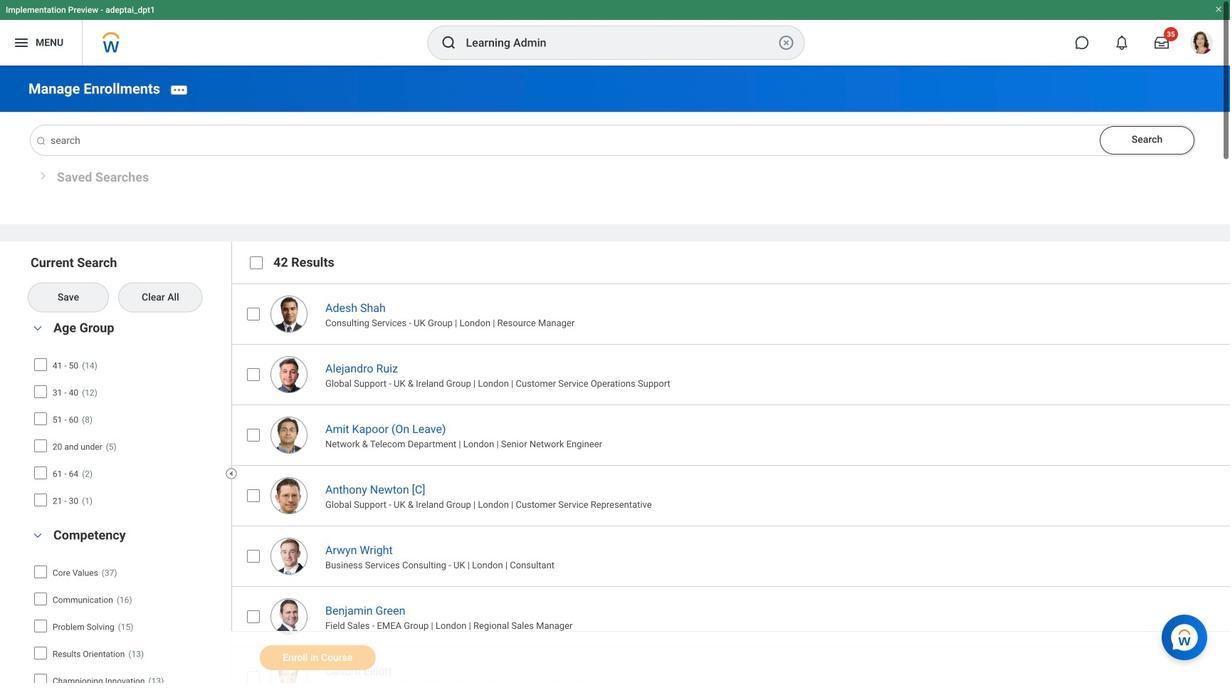 Task type: locate. For each thing, give the bounding box(es) containing it.
1 group from the top
[[28, 319, 224, 515]]

banner
[[0, 0, 1231, 66]]

1 tree from the top
[[33, 353, 220, 512]]

1 vertical spatial tree
[[33, 560, 220, 683]]

0 vertical spatial chevron down image
[[29, 323, 46, 333]]

0 vertical spatial tree
[[33, 353, 220, 512]]

group
[[28, 319, 224, 515], [28, 526, 224, 683]]

profile logan mcneil image
[[1191, 31, 1214, 57]]

2 chevron down image from the top
[[29, 531, 46, 541]]

search image
[[441, 34, 458, 51]]

Search Workday  search field
[[466, 27, 775, 58]]

close environment banner image
[[1215, 5, 1224, 14]]

search image
[[36, 136, 47, 147]]

1 vertical spatial chevron down image
[[29, 531, 46, 541]]

list item
[[232, 284, 1231, 344], [232, 344, 1231, 405], [232, 405, 1231, 465], [232, 465, 1231, 526], [232, 526, 1231, 586], [232, 586, 1231, 647], [232, 647, 1231, 683]]

Manage Enrollments text field
[[31, 126, 1196, 155]]

chevron down image for 1st tree from the bottom of the filter search field
[[29, 531, 46, 541]]

1 vertical spatial group
[[28, 526, 224, 683]]

None search field
[[28, 126, 1196, 155]]

filter search field
[[28, 254, 234, 683]]

chevron down image for 1st tree
[[29, 323, 46, 333]]

main content
[[0, 66, 1231, 683]]

tree
[[33, 353, 220, 512], [33, 560, 220, 683]]

chevron down image
[[29, 323, 46, 333], [29, 531, 46, 541]]

1 chevron down image from the top
[[29, 323, 46, 333]]

0 vertical spatial group
[[28, 319, 224, 515]]

justify image
[[13, 34, 30, 51]]

1 list item from the top
[[232, 284, 1231, 344]]



Task type: vqa. For each thing, say whether or not it's contained in the screenshot.
Campaign Email Analytics main content
no



Task type: describe. For each thing, give the bounding box(es) containing it.
4 list item from the top
[[232, 465, 1231, 526]]

notifications large image
[[1116, 36, 1130, 50]]

7 list item from the top
[[232, 647, 1231, 683]]

2 group from the top
[[28, 526, 224, 683]]

2 tree from the top
[[33, 560, 220, 683]]

5 list item from the top
[[232, 526, 1231, 586]]

inbox large image
[[1155, 36, 1170, 50]]

3 list item from the top
[[232, 405, 1231, 465]]

6 list item from the top
[[232, 586, 1231, 647]]

x circle image
[[778, 34, 795, 51]]

2 list item from the top
[[232, 344, 1231, 405]]



